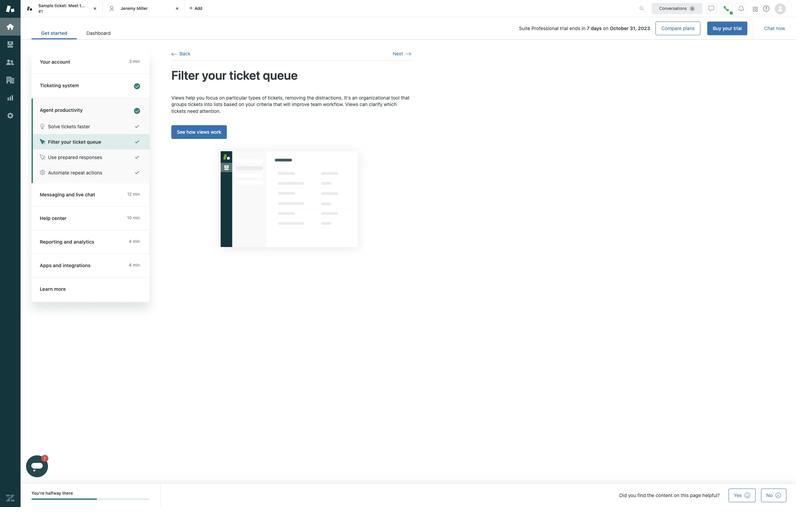 Task type: locate. For each thing, give the bounding box(es) containing it.
buy your trial button
[[707, 22, 748, 35]]

2 vertical spatial the
[[647, 493, 654, 499]]

customers image
[[6, 58, 15, 67]]

2 horizontal spatial tickets
[[188, 102, 203, 107]]

trial for your
[[734, 25, 742, 31]]

next
[[393, 51, 403, 57]]

0 vertical spatial ticket
[[87, 3, 99, 8]]

that right tool
[[401, 95, 410, 101]]

1 horizontal spatial tickets
[[171, 108, 186, 114]]

min inside your account heading
[[133, 59, 140, 64]]

tab
[[21, 0, 103, 17]]

chat
[[764, 25, 775, 31]]

1 horizontal spatial filter
[[171, 68, 199, 83]]

31,
[[630, 25, 637, 31]]

1 horizontal spatial views
[[345, 102, 358, 107]]

the right find
[[647, 493, 654, 499]]

0 vertical spatial views
[[171, 95, 184, 101]]

need
[[187, 108, 198, 114]]

1 vertical spatial views
[[345, 102, 358, 107]]

0 vertical spatial you
[[197, 95, 205, 101]]

that down tickets,
[[273, 102, 282, 107]]

the for did you find the content on this page helpful?
[[647, 493, 654, 499]]

tickets down groups
[[171, 108, 186, 114]]

ticket up use prepared responses
[[73, 139, 86, 145]]

views down an
[[345, 102, 358, 107]]

0 horizontal spatial close image
[[92, 5, 98, 12]]

did
[[619, 493, 627, 499]]

work
[[211, 129, 221, 135]]

and right apps
[[53, 263, 62, 269]]

you right did
[[628, 493, 636, 499]]

1 horizontal spatial queue
[[263, 68, 298, 83]]

conversations button
[[652, 3, 703, 14]]

reporting and analytics
[[40, 239, 94, 245]]

1 horizontal spatial ticket
[[87, 3, 99, 8]]

3
[[129, 59, 132, 64]]

0 vertical spatial 4
[[129, 239, 132, 244]]

7
[[587, 25, 590, 31]]

the up team
[[307, 95, 314, 101]]

yes button
[[729, 489, 756, 503]]

0 vertical spatial the
[[80, 3, 86, 8]]

this
[[681, 493, 689, 499]]

reporting
[[40, 239, 62, 245]]

3 min from the top
[[133, 216, 140, 221]]

1 horizontal spatial filter your ticket queue
[[171, 68, 298, 83]]

trial for professional
[[560, 25, 568, 31]]

queue inside button
[[87, 139, 101, 145]]

tickets
[[188, 102, 203, 107], [171, 108, 186, 114], [61, 124, 76, 130]]

zendesk support image
[[6, 4, 15, 13]]

next button
[[393, 51, 411, 57]]

your account
[[40, 59, 70, 65]]

get help image
[[763, 5, 769, 12]]

close image right "meet"
[[92, 5, 98, 12]]

tickets up "need"
[[188, 102, 203, 107]]

groups
[[171, 102, 187, 107]]

tickets right solve
[[61, 124, 76, 130]]

automate repeat actions
[[48, 170, 102, 176]]

0 horizontal spatial filter your ticket queue
[[48, 139, 101, 145]]

your up focus
[[202, 68, 227, 83]]

help
[[40, 216, 50, 221]]

filter
[[171, 68, 199, 83], [48, 139, 60, 145]]

and left analytics
[[64, 239, 72, 245]]

4 min for integrations
[[129, 263, 140, 268]]

attention.
[[200, 108, 221, 114]]

close image left add popup button
[[174, 5, 181, 12]]

close image inside tab
[[92, 5, 98, 12]]

2 trial from the left
[[734, 25, 742, 31]]

2 vertical spatial tickets
[[61, 124, 76, 130]]

1 4 from the top
[[129, 239, 132, 244]]

october
[[610, 25, 629, 31]]

trial
[[560, 25, 568, 31], [734, 25, 742, 31]]

suite professional trial ends in 7 days on october 31, 2023
[[519, 25, 650, 31]]

4 min from the top
[[133, 239, 140, 244]]

filter your ticket queue button
[[33, 134, 149, 150]]

get started image
[[6, 22, 15, 31]]

lists
[[214, 102, 223, 107]]

1 4 min from the top
[[129, 239, 140, 244]]

no button
[[761, 489, 787, 503]]

the inside sample ticket: meet the ticket #1
[[80, 3, 86, 8]]

1 vertical spatial filter your ticket queue
[[48, 139, 101, 145]]

you right help
[[197, 95, 205, 101]]

queue up tickets,
[[263, 68, 298, 83]]

filter your ticket queue inside button
[[48, 139, 101, 145]]

0 horizontal spatial ticket
[[73, 139, 86, 145]]

you inside views help you focus on particular types of tickets, removing the distractions. it's an organizational tool that groups tickets into lists based on your criteria that will improve team workflow. views can clarify which tickets need attention.
[[197, 95, 205, 101]]

1 horizontal spatial trial
[[734, 25, 742, 31]]

12
[[127, 192, 132, 197]]

clarify
[[369, 102, 382, 107]]

1 vertical spatial that
[[273, 102, 282, 107]]

miller
[[137, 6, 148, 11]]

professional
[[532, 25, 559, 31]]

progress-bar progress bar
[[32, 500, 149, 501]]

filter down solve
[[48, 139, 60, 145]]

views up groups
[[171, 95, 184, 101]]

team
[[311, 102, 322, 107]]

tabs tab list
[[21, 0, 632, 17]]

0 vertical spatial filter your ticket queue
[[171, 68, 298, 83]]

learn more
[[40, 287, 66, 292]]

the right "meet"
[[80, 3, 86, 8]]

1 horizontal spatial that
[[401, 95, 410, 101]]

close image inside jeremy miller tab
[[174, 5, 181, 12]]

1 vertical spatial 4 min
[[129, 263, 140, 268]]

trial down notifications image on the top of the page
[[734, 25, 742, 31]]

trial left "ends"
[[560, 25, 568, 31]]

0 vertical spatial tickets
[[188, 102, 203, 107]]

0 horizontal spatial tickets
[[61, 124, 76, 130]]

see how views work button
[[171, 126, 227, 139]]

section containing suite professional trial ends in
[[126, 22, 748, 35]]

and for integrations
[[53, 263, 62, 269]]

organizational
[[359, 95, 390, 101]]

started
[[51, 30, 67, 36]]

1 vertical spatial tickets
[[171, 108, 186, 114]]

your account heading
[[32, 50, 149, 74]]

1 vertical spatial queue
[[87, 139, 101, 145]]

#1
[[38, 9, 43, 14]]

1 vertical spatial ticket
[[229, 68, 260, 83]]

2 horizontal spatial the
[[647, 493, 654, 499]]

2 close image from the left
[[174, 5, 181, 12]]

2 vertical spatial ticket
[[73, 139, 86, 145]]

tickets,
[[268, 95, 284, 101]]

ticketing system
[[40, 83, 79, 88]]

on left this
[[674, 493, 680, 499]]

min for your account
[[133, 59, 140, 64]]

1 vertical spatial you
[[628, 493, 636, 499]]

0 horizontal spatial the
[[80, 3, 86, 8]]

types
[[248, 95, 261, 101]]

1 vertical spatial the
[[307, 95, 314, 101]]

your inside views help you focus on particular types of tickets, removing the distractions. it's an organizational tool that groups tickets into lists based on your criteria that will improve team workflow. views can clarify which tickets need attention.
[[246, 102, 255, 107]]

criteria
[[257, 102, 272, 107]]

queue up use prepared responses button
[[87, 139, 101, 145]]

ticket inside content-title region
[[229, 68, 260, 83]]

distractions.
[[315, 95, 343, 101]]

region
[[171, 94, 411, 260]]

ticket right "meet"
[[87, 3, 99, 8]]

filter your ticket queue
[[171, 68, 298, 83], [48, 139, 101, 145]]

2 4 from the top
[[129, 263, 132, 268]]

1 min from the top
[[133, 59, 140, 64]]

section
[[126, 22, 748, 35]]

content-title region
[[171, 68, 411, 83]]

actions
[[86, 170, 102, 176]]

2023
[[638, 25, 650, 31]]

notifications image
[[739, 6, 744, 11]]

your up prepared
[[61, 139, 71, 145]]

0 vertical spatial and
[[66, 192, 75, 198]]

1 trial from the left
[[560, 25, 568, 31]]

0 vertical spatial filter
[[171, 68, 199, 83]]

responses
[[79, 155, 102, 160]]

helpful?
[[703, 493, 720, 499]]

and left live
[[66, 192, 75, 198]]

filter your ticket queue up use prepared responses
[[48, 139, 101, 145]]

solve tickets faster button
[[33, 119, 149, 134]]

0 horizontal spatial you
[[197, 95, 205, 101]]

indicates location of where to select views. image
[[210, 141, 368, 258]]

1 horizontal spatial the
[[307, 95, 314, 101]]

improve
[[292, 102, 309, 107]]

ticketing system button
[[32, 74, 148, 98]]

views
[[171, 95, 184, 101], [345, 102, 358, 107]]

2 vertical spatial and
[[53, 263, 62, 269]]

2 horizontal spatial ticket
[[229, 68, 260, 83]]

filter inside button
[[48, 139, 60, 145]]

add button
[[185, 0, 206, 17]]

admin image
[[6, 111, 15, 120]]

min
[[133, 59, 140, 64], [133, 192, 140, 197], [133, 216, 140, 221], [133, 239, 140, 244], [133, 263, 140, 268]]

4 for reporting and analytics
[[129, 239, 132, 244]]

and
[[66, 192, 75, 198], [64, 239, 72, 245], [53, 263, 62, 269]]

apps
[[40, 263, 52, 269]]

filter your ticket queue up particular
[[171, 68, 298, 83]]

your
[[723, 25, 732, 31], [202, 68, 227, 83], [246, 102, 255, 107], [61, 139, 71, 145]]

button displays agent's chat status as invisible. image
[[709, 6, 714, 11]]

0 horizontal spatial queue
[[87, 139, 101, 145]]

chat now
[[764, 25, 785, 31]]

1 vertical spatial and
[[64, 239, 72, 245]]

on right days on the right of page
[[603, 25, 609, 31]]

filter down back
[[171, 68, 199, 83]]

live
[[76, 192, 84, 198]]

1 close image from the left
[[92, 5, 98, 12]]

4 for apps and integrations
[[129, 263, 132, 268]]

close image
[[92, 5, 98, 12], [174, 5, 181, 12]]

2 min from the top
[[133, 192, 140, 197]]

4
[[129, 239, 132, 244], [129, 263, 132, 268]]

0 horizontal spatial that
[[273, 102, 282, 107]]

reporting image
[[6, 94, 15, 102]]

1 vertical spatial filter
[[48, 139, 60, 145]]

compare plans button
[[656, 22, 701, 35]]

will
[[283, 102, 290, 107]]

filter your ticket queue inside content-title region
[[171, 68, 298, 83]]

4 min
[[129, 239, 140, 244], [129, 263, 140, 268]]

ticket up particular
[[229, 68, 260, 83]]

0 horizontal spatial filter
[[48, 139, 60, 145]]

zendesk products image
[[753, 7, 758, 11]]

tab list
[[32, 27, 120, 39]]

your down types
[[246, 102, 255, 107]]

0 vertical spatial queue
[[263, 68, 298, 83]]

ticket inside filter your ticket queue button
[[73, 139, 86, 145]]

5 min from the top
[[133, 263, 140, 268]]

messaging
[[40, 192, 65, 198]]

1 vertical spatial 4
[[129, 263, 132, 268]]

views image
[[6, 40, 15, 49]]

0 vertical spatial 4 min
[[129, 239, 140, 244]]

the
[[80, 3, 86, 8], [307, 95, 314, 101], [647, 493, 654, 499]]

trial inside buy your trial button
[[734, 25, 742, 31]]

an
[[352, 95, 358, 101]]

0 horizontal spatial trial
[[560, 25, 568, 31]]

2 4 min from the top
[[129, 263, 140, 268]]

footer
[[21, 485, 796, 508]]

you're halfway there
[[32, 491, 73, 497]]

1 horizontal spatial close image
[[174, 5, 181, 12]]

October 31, 2023 text field
[[610, 25, 650, 31]]



Task type: describe. For each thing, give the bounding box(es) containing it.
chat
[[85, 192, 95, 198]]

more
[[54, 287, 66, 292]]

back
[[180, 51, 190, 57]]

views
[[197, 129, 209, 135]]

footer containing did you find the content on this page helpful?
[[21, 485, 796, 508]]

organizations image
[[6, 76, 15, 85]]

see how views work
[[177, 129, 221, 135]]

dashboard tab
[[77, 27, 120, 39]]

learn more button
[[32, 278, 148, 301]]

4 min for analytics
[[129, 239, 140, 244]]

agent
[[40, 107, 53, 113]]

the for sample ticket: meet the ticket #1
[[80, 3, 86, 8]]

compare
[[662, 25, 682, 31]]

find
[[638, 493, 646, 499]]

system
[[62, 83, 79, 88]]

region containing views help you focus on particular types of tickets, removing the distractions. it's an organizational tool that groups tickets into lists based on your criteria that will improve team workflow. views can clarify which tickets need attention.
[[171, 94, 411, 260]]

jeremy
[[121, 6, 136, 11]]

0 horizontal spatial views
[[171, 95, 184, 101]]

3 min
[[129, 59, 140, 64]]

get
[[41, 30, 49, 36]]

removing
[[285, 95, 306, 101]]

page
[[690, 493, 701, 499]]

main element
[[0, 0, 21, 508]]

halfway
[[46, 491, 61, 497]]

faster
[[77, 124, 90, 130]]

your right buy
[[723, 25, 732, 31]]

integrations
[[63, 263, 91, 269]]

tool
[[391, 95, 400, 101]]

ticket:
[[54, 3, 67, 8]]

content
[[656, 493, 673, 499]]

in
[[582, 25, 586, 31]]

which
[[384, 102, 397, 107]]

progress bar image
[[32, 500, 97, 501]]

close image for tab containing sample ticket: meet the ticket
[[92, 5, 98, 12]]

jeremy miller
[[121, 6, 148, 11]]

use prepared responses button
[[33, 150, 149, 165]]

close image for jeremy miller tab
[[174, 5, 181, 12]]

did you find the content on this page helpful?
[[619, 493, 720, 499]]

agent productivity button
[[32, 99, 148, 119]]

no
[[767, 493, 773, 499]]

plans
[[683, 25, 695, 31]]

on up lists
[[219, 95, 225, 101]]

of
[[262, 95, 267, 101]]

12 min
[[127, 192, 140, 197]]

help
[[186, 95, 195, 101]]

repeat
[[71, 170, 85, 176]]

10
[[127, 216, 132, 221]]

use
[[48, 155, 57, 160]]

ticketing
[[40, 83, 61, 88]]

dashboard
[[86, 30, 111, 36]]

and for live
[[66, 192, 75, 198]]

analytics
[[74, 239, 94, 245]]

prepared
[[58, 155, 78, 160]]

center
[[52, 216, 67, 221]]

particular
[[226, 95, 247, 101]]

help center
[[40, 216, 67, 221]]

queue inside content-title region
[[263, 68, 298, 83]]

your inside content-title region
[[202, 68, 227, 83]]

tickets inside button
[[61, 124, 76, 130]]

zendesk image
[[6, 495, 15, 503]]

and for analytics
[[64, 239, 72, 245]]

sample ticket: meet the ticket #1
[[38, 3, 99, 14]]

buy your trial
[[713, 25, 742, 31]]

back button
[[171, 51, 190, 57]]

compare plans
[[662, 25, 695, 31]]

apps and integrations
[[40, 263, 91, 269]]

use prepared responses
[[48, 155, 102, 160]]

views help you focus on particular types of tickets, removing the distractions. it's an organizational tool that groups tickets into lists based on your criteria that will improve team workflow. views can clarify which tickets need attention.
[[171, 95, 410, 114]]

on down particular
[[239, 102, 244, 107]]

ticket inside sample ticket: meet the ticket #1
[[87, 3, 99, 8]]

messaging and live chat
[[40, 192, 95, 198]]

tab containing sample ticket: meet the ticket
[[21, 0, 103, 17]]

1 horizontal spatial you
[[628, 493, 636, 499]]

0 vertical spatial that
[[401, 95, 410, 101]]

get started
[[41, 30, 67, 36]]

solve tickets faster
[[48, 124, 90, 130]]

min for messaging and live chat
[[133, 192, 140, 197]]

filter inside content-title region
[[171, 68, 199, 83]]

into
[[204, 102, 212, 107]]

min for reporting and analytics
[[133, 239, 140, 244]]

min for apps and integrations
[[133, 263, 140, 268]]

you're
[[32, 491, 44, 497]]

focus
[[206, 95, 218, 101]]

the inside views help you focus on particular types of tickets, removing the distractions. it's an organizational tool that groups tickets into lists based on your criteria that will improve team workflow. views can clarify which tickets need attention.
[[307, 95, 314, 101]]

add
[[195, 6, 202, 11]]

how
[[187, 129, 196, 135]]

tab list containing get started
[[32, 27, 120, 39]]

yes
[[734, 493, 742, 499]]

suite
[[519, 25, 530, 31]]

chat now button
[[759, 22, 791, 35]]

min for help center
[[133, 216, 140, 221]]

now
[[776, 25, 785, 31]]

workflow.
[[323, 102, 344, 107]]

ends
[[570, 25, 580, 31]]

automate
[[48, 170, 69, 176]]

sample
[[38, 3, 53, 8]]

conversations
[[659, 6, 687, 11]]

jeremy miller tab
[[103, 0, 185, 17]]

can
[[360, 102, 368, 107]]



Task type: vqa. For each thing, say whether or not it's contained in the screenshot.


